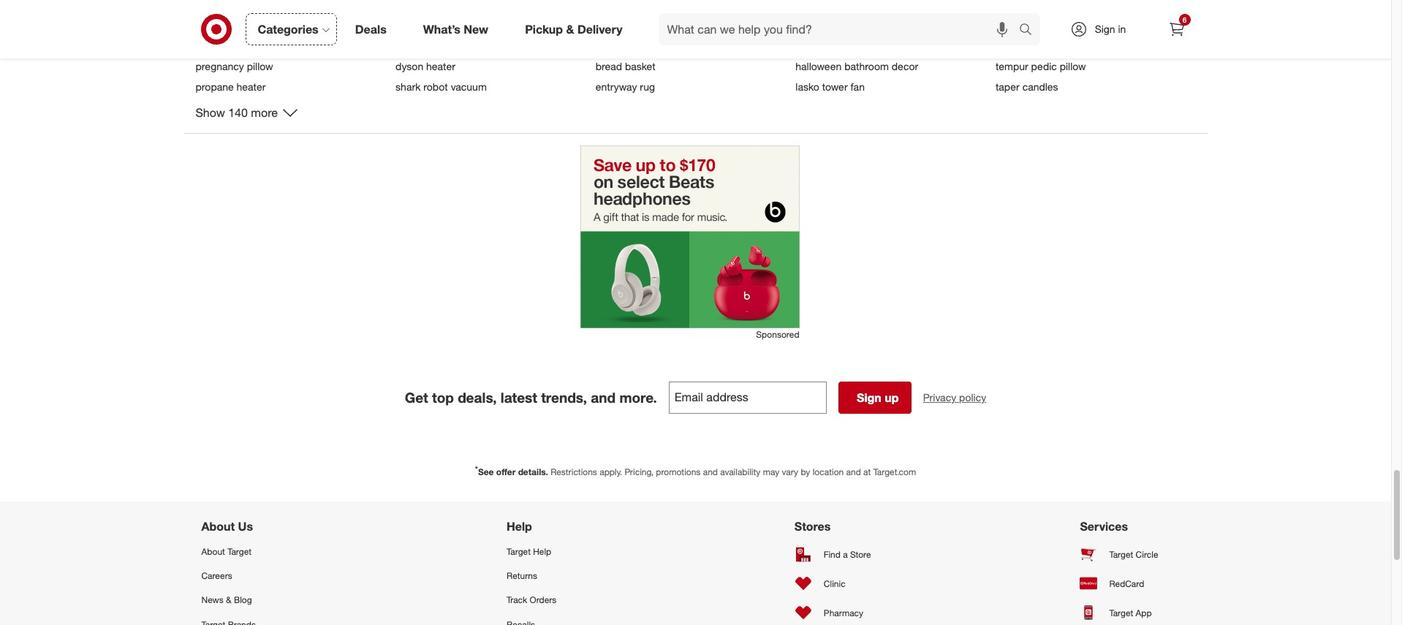 Task type: describe. For each thing, give the bounding box(es) containing it.
about target link
[[202, 540, 312, 564]]

pickup & delivery
[[525, 22, 623, 36]]

circle
[[1136, 549, 1159, 560]]

about us
[[202, 519, 253, 534]]

0 horizontal spatial help
[[507, 519, 532, 534]]

target down us
[[228, 547, 252, 557]]

heater for dyson heater
[[426, 60, 456, 73]]

deals,
[[458, 389, 497, 406]]

target for target help
[[507, 547, 531, 557]]

shark robot vacuum
[[396, 80, 487, 93]]

may
[[763, 467, 780, 478]]

140
[[228, 105, 248, 120]]

shark
[[396, 80, 421, 93]]

at
[[864, 467, 871, 478]]

basket
[[625, 60, 656, 73]]

decor
[[892, 60, 919, 73]]

categories link
[[245, 13, 337, 45]]

propane heater
[[196, 80, 266, 93]]

us
[[238, 519, 253, 534]]

tempur pedic pillow link
[[996, 60, 1187, 73]]

show 140 more
[[196, 105, 278, 120]]

clinic link
[[795, 569, 886, 598]]

restrictions
[[551, 467, 597, 478]]

policy
[[960, 391, 987, 404]]

pickup
[[525, 22, 563, 36]]

fan
[[851, 80, 865, 93]]

privacy
[[924, 391, 957, 404]]

entryway rug
[[596, 80, 655, 93]]

target for target circle
[[1110, 549, 1134, 560]]

more
[[251, 105, 278, 120]]

halloween
[[796, 60, 842, 73]]

deals link
[[343, 13, 405, 45]]

what's new link
[[411, 13, 507, 45]]

by
[[801, 467, 811, 478]]

more.
[[620, 389, 657, 406]]

bread
[[596, 60, 622, 73]]

trending
[[196, 28, 265, 49]]

availability
[[721, 467, 761, 478]]

tower
[[823, 80, 848, 93]]

search button
[[1013, 13, 1048, 48]]

about for about target
[[202, 547, 225, 557]]

search
[[1013, 23, 1048, 38]]

a
[[843, 549, 848, 560]]

6
[[1183, 15, 1187, 24]]

target app
[[1110, 608, 1152, 618]]

tempur
[[996, 60, 1029, 73]]

news
[[202, 595, 224, 606]]

in
[[1119, 23, 1127, 35]]

returns link
[[507, 564, 600, 588]]

pregnancy
[[196, 60, 244, 73]]

find
[[824, 549, 841, 560]]

1 pillow from the left
[[247, 60, 273, 73]]

candles
[[1023, 80, 1059, 93]]

trending searches
[[196, 28, 344, 49]]

propane
[[196, 80, 234, 93]]

vacuum
[[451, 80, 487, 93]]

what's new
[[423, 22, 489, 36]]

searches
[[269, 28, 344, 49]]

location
[[813, 467, 844, 478]]

halloween bathroom decor
[[796, 60, 919, 73]]

target app link
[[1081, 598, 1190, 625]]

about target
[[202, 547, 252, 557]]

trends,
[[541, 389, 587, 406]]

app
[[1136, 608, 1152, 618]]



Task type: locate. For each thing, give the bounding box(es) containing it.
1 horizontal spatial heater
[[426, 60, 456, 73]]

sign for sign in
[[1095, 23, 1116, 35]]

target left circle
[[1110, 549, 1134, 560]]

top
[[432, 389, 454, 406]]

0 horizontal spatial heater
[[237, 80, 266, 93]]

track orders link
[[507, 588, 600, 613]]

dyson heater link
[[396, 60, 587, 73]]

sign
[[1095, 23, 1116, 35], [857, 391, 882, 405]]

1 vertical spatial help
[[533, 547, 552, 557]]

pharmacy
[[824, 608, 864, 618]]

sign for sign up
[[857, 391, 882, 405]]

2 pillow from the left
[[1060, 60, 1087, 73]]

target help
[[507, 547, 552, 557]]

1 horizontal spatial help
[[533, 547, 552, 557]]

vary
[[782, 467, 799, 478]]

& right pickup
[[566, 22, 574, 36]]

pharmacy link
[[795, 598, 886, 625]]

news & blog
[[202, 595, 252, 606]]

about up about target on the bottom left of the page
[[202, 519, 235, 534]]

sign inside button
[[857, 391, 882, 405]]

0 horizontal spatial &
[[226, 595, 232, 606]]

and left availability
[[703, 467, 718, 478]]

0 horizontal spatial pillow
[[247, 60, 273, 73]]

* see offer details. restrictions apply. pricing, promotions and availability may vary by location and at target.com
[[475, 464, 917, 478]]

& left "blog"
[[226, 595, 232, 606]]

entryway rug link
[[596, 80, 787, 93]]

1 vertical spatial heater
[[237, 80, 266, 93]]

1 horizontal spatial &
[[566, 22, 574, 36]]

careers link
[[202, 564, 312, 588]]

1 vertical spatial &
[[226, 595, 232, 606]]

1 horizontal spatial pillow
[[1060, 60, 1087, 73]]

and left more.
[[591, 389, 616, 406]]

delivery
[[578, 22, 623, 36]]

get
[[405, 389, 428, 406]]

1 horizontal spatial and
[[703, 467, 718, 478]]

heater down pregnancy pillow
[[237, 80, 266, 93]]

up
[[885, 391, 899, 405]]

& for pickup
[[566, 22, 574, 36]]

offer
[[497, 467, 516, 478]]

find a store link
[[795, 540, 886, 569]]

taper
[[996, 80, 1020, 93]]

target circle link
[[1081, 540, 1190, 569]]

store
[[851, 549, 871, 560]]

sponsored
[[757, 329, 800, 340]]

propane heater link
[[196, 80, 387, 93]]

clinic
[[824, 578, 846, 589]]

returns
[[507, 571, 538, 582]]

categories
[[258, 22, 319, 36]]

what's
[[423, 22, 461, 36]]

taper candles link
[[996, 80, 1187, 93]]

target help link
[[507, 540, 600, 564]]

sign up
[[857, 391, 899, 405]]

0 horizontal spatial sign
[[857, 391, 882, 405]]

show 140 more button
[[196, 104, 299, 121]]

about for about us
[[202, 519, 235, 534]]

0 vertical spatial &
[[566, 22, 574, 36]]

heater up shark robot vacuum
[[426, 60, 456, 73]]

halloween bathroom decor link
[[796, 60, 987, 73]]

get top deals, latest trends, and more.
[[405, 389, 657, 406]]

deals
[[355, 22, 387, 36]]

help up returns link
[[533, 547, 552, 557]]

1 vertical spatial sign
[[857, 391, 882, 405]]

pillow down trending searches
[[247, 60, 273, 73]]

privacy policy link
[[924, 391, 987, 405]]

tempur pedic pillow
[[996, 60, 1087, 73]]

about up careers
[[202, 547, 225, 557]]

pregnancy pillow link
[[196, 60, 387, 73]]

promotions
[[656, 467, 701, 478]]

& for news
[[226, 595, 232, 606]]

and
[[591, 389, 616, 406], [703, 467, 718, 478], [847, 467, 861, 478]]

0 vertical spatial about
[[202, 519, 235, 534]]

see
[[478, 467, 494, 478]]

None text field
[[669, 382, 827, 414]]

target up "returns"
[[507, 547, 531, 557]]

target circle
[[1110, 549, 1159, 560]]

and left at
[[847, 467, 861, 478]]

sign left the up
[[857, 391, 882, 405]]

help up target help
[[507, 519, 532, 534]]

services
[[1081, 519, 1129, 534]]

What can we help you find? suggestions appear below search field
[[659, 13, 1023, 45]]

pillow up taper candles link
[[1060, 60, 1087, 73]]

robot
[[424, 80, 448, 93]]

0 vertical spatial help
[[507, 519, 532, 534]]

advertisement region
[[580, 145, 800, 328]]

target left app
[[1110, 608, 1134, 618]]

2 about from the top
[[202, 547, 225, 557]]

help
[[507, 519, 532, 534], [533, 547, 552, 557]]

redcard link
[[1081, 569, 1190, 598]]

1 vertical spatial about
[[202, 547, 225, 557]]

heater
[[426, 60, 456, 73], [237, 80, 266, 93]]

lasko
[[796, 80, 820, 93]]

sign left in
[[1095, 23, 1116, 35]]

bread basket link
[[596, 60, 787, 73]]

privacy policy
[[924, 391, 987, 404]]

dyson
[[396, 60, 424, 73]]

&
[[566, 22, 574, 36], [226, 595, 232, 606]]

careers
[[202, 571, 232, 582]]

show
[[196, 105, 225, 120]]

details.
[[518, 467, 548, 478]]

orders
[[530, 595, 557, 606]]

taper candles
[[996, 80, 1059, 93]]

1 about from the top
[[202, 519, 235, 534]]

pedic
[[1032, 60, 1057, 73]]

1 horizontal spatial sign
[[1095, 23, 1116, 35]]

sign up button
[[839, 382, 912, 414]]

0 vertical spatial sign
[[1095, 23, 1116, 35]]

pregnancy pillow
[[196, 60, 273, 73]]

blog
[[234, 595, 252, 606]]

lasko tower fan link
[[796, 80, 987, 93]]

stores
[[795, 519, 831, 534]]

bathroom
[[845, 60, 889, 73]]

pickup & delivery link
[[513, 13, 641, 45]]

dyson heater
[[396, 60, 456, 73]]

rug
[[640, 80, 655, 93]]

new
[[464, 22, 489, 36]]

pricing,
[[625, 467, 654, 478]]

sign in
[[1095, 23, 1127, 35]]

about
[[202, 519, 235, 534], [202, 547, 225, 557]]

heater for propane heater
[[237, 80, 266, 93]]

0 horizontal spatial and
[[591, 389, 616, 406]]

bread basket
[[596, 60, 656, 73]]

0 vertical spatial heater
[[426, 60, 456, 73]]

sign in link
[[1058, 13, 1149, 45]]

2 horizontal spatial and
[[847, 467, 861, 478]]

target.com
[[874, 467, 917, 478]]

target for target app
[[1110, 608, 1134, 618]]



Task type: vqa. For each thing, say whether or not it's contained in the screenshot.
Oven
no



